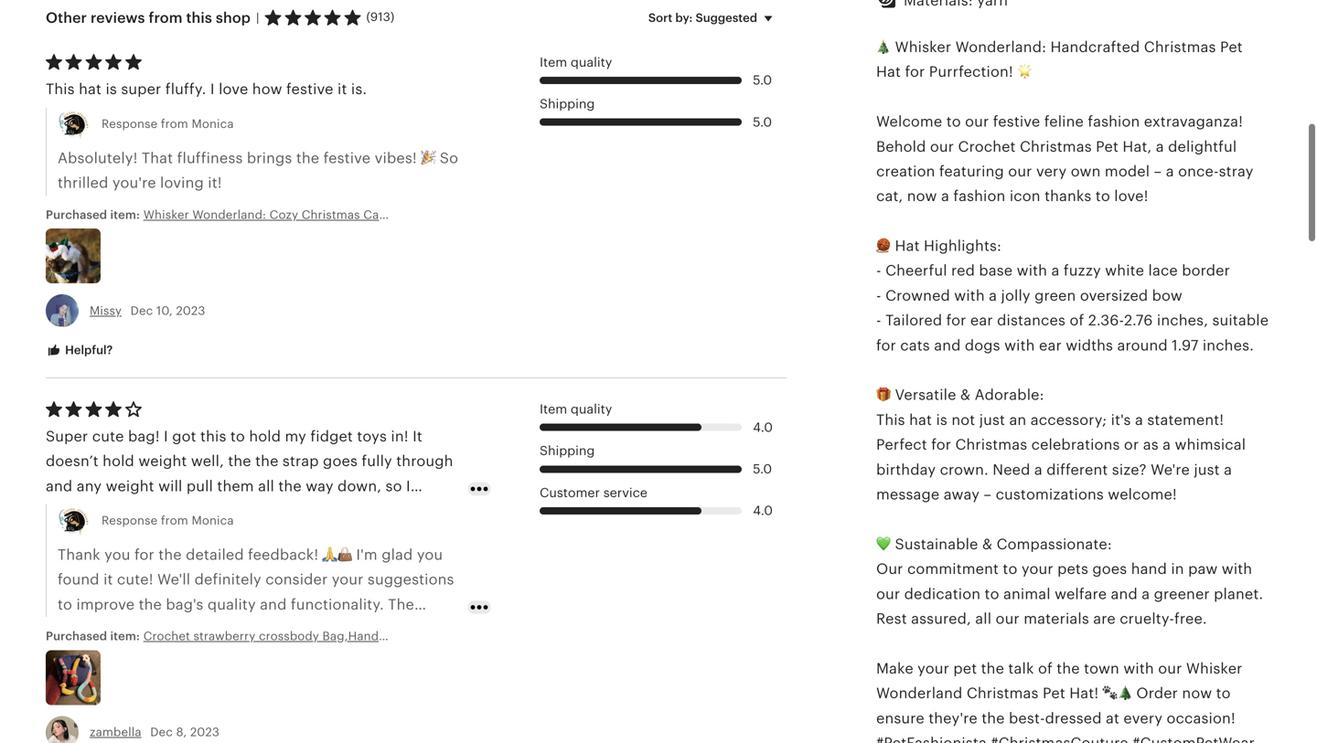 Task type: vqa. For each thing, say whether or not it's contained in the screenshot.
Italian related to Premium
no



Task type: locate. For each thing, give the bounding box(es) containing it.
1 vertical spatial dec
[[150, 726, 173, 740]]

christmas up extravaganza!
[[1144, 39, 1217, 55]]

0 horizontal spatial is
[[106, 81, 117, 98]]

hat right 🧶
[[895, 238, 920, 254]]

1 vertical spatial 5.0
[[753, 115, 772, 129]]

2 5.0 from the top
[[753, 115, 772, 129]]

cats
[[901, 337, 930, 354]]

|
[[256, 11, 259, 25]]

1 vertical spatial –
[[984, 487, 992, 503]]

to inside make your pet the talk of the town with our whisker wonderland christmas pet hat! 🐾🌲 order now to ensure they're the best-dressed at every occasion! #petfashionista #christmascouture #custompetw
[[1217, 686, 1231, 702]]

ear down distances
[[1039, 337, 1062, 354]]

just left an
[[980, 412, 1006, 429]]

0 vertical spatial and
[[934, 337, 961, 354]]

0 vertical spatial dec
[[131, 304, 153, 318]]

at
[[1106, 711, 1120, 727]]

1 horizontal spatial &
[[983, 537, 993, 553]]

our
[[877, 561, 904, 578]]

4.0 for customer service
[[753, 504, 773, 518]]

2 vertical spatial whisker
[[1187, 661, 1243, 677]]

how
[[252, 81, 282, 98]]

0 vertical spatial 5.0
[[753, 73, 772, 88]]

0 horizontal spatial now
[[907, 188, 937, 205]]

this down other
[[46, 81, 75, 98]]

2 shipping from the top
[[540, 444, 595, 459]]

to left love! at the right of the page
[[1096, 188, 1111, 205]]

1 4.0 from the top
[[753, 420, 773, 435]]

celebrations
[[1032, 437, 1120, 453]]

christmas up need
[[956, 437, 1028, 453]]

1 monica from the top
[[192, 117, 234, 131]]

2 4.0 from the top
[[753, 504, 773, 518]]

2 item quality from the top
[[540, 402, 612, 417]]

1 vertical spatial ear
[[1039, 337, 1062, 354]]

& inside 💚 sustainable & compassionate: our commitment to your pets goes hand in paw with our dedication to animal welfare and a greener planet. rest assured, all our materials are cruelty-free.
[[983, 537, 993, 553]]

base
[[979, 263, 1013, 279]]

0 horizontal spatial –
[[984, 487, 992, 503]]

1 item quality from the top
[[540, 55, 612, 69]]

5.0 for 4.0
[[753, 462, 772, 477]]

of
[[1070, 313, 1085, 329], [1038, 661, 1053, 677]]

1 horizontal spatial wonderland:
[[956, 39, 1047, 55]]

christmas left the cat
[[302, 208, 360, 222]]

for inside 🎁 versatile & adorable: this hat is not just an accessory; it's a statement! perfect for christmas celebrations or as a whimsical birthday crown. need a different size? we're just a message away – customizations welcome!
[[932, 437, 952, 453]]

to up animal
[[1003, 561, 1018, 578]]

you're
[[112, 175, 156, 191]]

1 vertical spatial 2023
[[190, 726, 220, 740]]

2 response from the top
[[102, 514, 158, 528]]

0 horizontal spatial whisker
[[143, 208, 189, 222]]

item: for purchased item: whisker wonderland: cozy christmas cat hat
[[110, 208, 140, 222]]

0 horizontal spatial your
[[918, 661, 950, 677]]

inches.
[[1203, 337, 1254, 354]]

for inside 🎄 whisker wonderland: handcrafted christmas pet hat for purrfection! 🌟
[[905, 64, 925, 80]]

hat,
[[1123, 138, 1152, 155]]

goes
[[1093, 561, 1128, 578]]

1 vertical spatial of
[[1038, 661, 1053, 677]]

talk
[[1009, 661, 1034, 677]]

suggested
[[696, 11, 758, 25]]

1 horizontal spatial is
[[936, 412, 948, 429]]

whisker
[[895, 39, 952, 55], [143, 208, 189, 222], [1187, 661, 1243, 677]]

item: for purchased item:
[[110, 630, 140, 644]]

1 vertical spatial response
[[102, 514, 158, 528]]

pet
[[1221, 39, 1243, 55], [1096, 138, 1119, 155], [1043, 686, 1066, 702]]

2 horizontal spatial whisker
[[1187, 661, 1243, 677]]

0 vertical spatial ear
[[971, 313, 993, 329]]

wonderland: inside 🎄 whisker wonderland: handcrafted christmas pet hat for purrfection! 🌟
[[956, 39, 1047, 55]]

5.0 for 5.0
[[753, 115, 772, 129]]

by:
[[676, 11, 693, 25]]

of up the widths
[[1070, 313, 1085, 329]]

festive left vibes!
[[324, 150, 371, 166]]

– inside welcome to our festive feline fashion extravaganza! behold our crochet christmas pet hat, a delightful creation featuring our very own model – a once-stray cat, now a fashion icon thanks to love!
[[1154, 163, 1162, 180]]

christmas
[[1144, 39, 1217, 55], [1020, 138, 1092, 155], [302, 208, 360, 222], [956, 437, 1028, 453], [967, 686, 1039, 702]]

0 horizontal spatial and
[[934, 337, 961, 354]]

icon
[[1010, 188, 1041, 205]]

different
[[1047, 462, 1108, 478]]

2023 right the 10,
[[176, 304, 205, 318]]

2 vertical spatial hat
[[895, 238, 920, 254]]

once-
[[1179, 163, 1219, 180]]

1 vertical spatial hat
[[910, 412, 932, 429]]

pet up extravaganza!
[[1221, 39, 1243, 55]]

model
[[1105, 163, 1150, 180]]

1.97
[[1172, 337, 1199, 354]]

festive up crochet
[[993, 114, 1041, 130]]

1 vertical spatial -
[[877, 288, 882, 304]]

our up the "featuring" at the top
[[930, 138, 954, 155]]

or
[[1124, 437, 1139, 453]]

purchased
[[46, 208, 107, 222], [46, 630, 107, 644]]

commitment
[[908, 561, 999, 578]]

loving
[[160, 175, 204, 191]]

your up the wonderland
[[918, 661, 950, 677]]

2 horizontal spatial pet
[[1221, 39, 1243, 55]]

purchased down thrilled
[[46, 208, 107, 222]]

extravaganza!
[[1144, 114, 1244, 130]]

festive left it
[[286, 81, 334, 98]]

– right away
[[984, 487, 992, 503]]

1 horizontal spatial of
[[1070, 313, 1085, 329]]

1 shipping from the top
[[540, 97, 595, 111]]

2 item from the top
[[540, 402, 567, 417]]

1 vertical spatial &
[[983, 537, 993, 553]]

response
[[102, 117, 158, 131], [102, 514, 158, 528]]

– inside 🎁 versatile & adorable: this hat is not just an accessory; it's a statement! perfect for christmas celebrations or as a whimsical birthday crown. need a different size? we're just a message away – customizations welcome!
[[984, 487, 992, 503]]

1 response from the top
[[102, 117, 158, 131]]

1 vertical spatial item quality
[[540, 402, 612, 417]]

are
[[1094, 611, 1116, 628]]

ear up dogs on the top
[[971, 313, 993, 329]]

2 response from monica from the top
[[102, 514, 234, 528]]

2 vertical spatial festive
[[324, 150, 371, 166]]

2 vertical spatial pet
[[1043, 686, 1066, 702]]

town
[[1084, 661, 1120, 677]]

they're
[[929, 711, 978, 727]]

now down creation
[[907, 188, 937, 205]]

1 vertical spatial fashion
[[954, 188, 1006, 205]]

2 quality from the top
[[571, 402, 612, 417]]

0 vertical spatial -
[[877, 263, 882, 279]]

1 vertical spatial now
[[1183, 686, 1213, 702]]

shipping
[[540, 97, 595, 111], [540, 444, 595, 459]]

🧶
[[877, 238, 891, 254]]

handcrafted
[[1051, 39, 1140, 55]]

now
[[907, 188, 937, 205], [1183, 686, 1213, 702]]

hat inside 🧶 hat highlights: - cheerful red base with a fuzzy white lace border - crowned with a jolly green oversized bow - tailored for ear distances of 2.36-2.76 inches, suitable for cats and dogs with ear widths around 1.97 inches.
[[895, 238, 920, 254]]

now up occasion!
[[1183, 686, 1213, 702]]

0 vertical spatial shipping
[[540, 97, 595, 111]]

purchased item:
[[46, 630, 143, 644]]

4.0 for item quality
[[753, 420, 773, 435]]

1 horizontal spatial your
[[1022, 561, 1054, 578]]

0 vertical spatial item
[[540, 55, 567, 69]]

hat!
[[1070, 686, 1099, 702]]

for up dogs on the top
[[947, 313, 967, 329]]

now inside welcome to our festive feline fashion extravaganza! behold our crochet christmas pet hat, a delightful creation featuring our very own model – a once-stray cat, now a fashion icon thanks to love!
[[907, 188, 937, 205]]

this inside 🎁 versatile & adorable: this hat is not just an accessory; it's a statement! perfect for christmas celebrations or as a whimsical birthday crown. need a different size? we're just a message away – customizations welcome!
[[877, 412, 906, 429]]

hat left super
[[79, 81, 102, 98]]

is
[[106, 81, 117, 98], [936, 412, 948, 429]]

1 vertical spatial this
[[877, 412, 906, 429]]

2 vertical spatial -
[[877, 313, 882, 329]]

1 horizontal spatial just
[[1194, 462, 1220, 478]]

response from monica for 5.0
[[102, 117, 234, 131]]

order
[[1137, 686, 1179, 702]]

1 horizontal spatial whisker
[[895, 39, 952, 55]]

is left not
[[936, 412, 948, 429]]

our up order
[[1159, 661, 1183, 677]]

2023
[[176, 304, 205, 318], [190, 726, 220, 740]]

item:
[[110, 208, 140, 222], [110, 630, 140, 644]]

the
[[296, 150, 320, 166], [981, 661, 1005, 677], [1057, 661, 1080, 677], [982, 711, 1005, 727]]

own
[[1071, 163, 1101, 180]]

0 vertical spatial just
[[980, 412, 1006, 429]]

our inside make your pet the talk of the town with our whisker wonderland christmas pet hat! 🐾🌲 order now to ensure they're the best-dressed at every occasion! #petfashionista #christmascouture #custompetw
[[1159, 661, 1183, 677]]

item
[[540, 55, 567, 69], [540, 402, 567, 417]]

with up order
[[1124, 661, 1155, 677]]

0 horizontal spatial just
[[980, 412, 1006, 429]]

for up the welcome
[[905, 64, 925, 80]]

occasion!
[[1167, 711, 1236, 727]]

our down our
[[877, 586, 901, 603]]

1 vertical spatial pet
[[1096, 138, 1119, 155]]

1 quality from the top
[[571, 55, 612, 69]]

dec left the 10,
[[131, 304, 153, 318]]

delightful
[[1169, 138, 1237, 155]]

this down the 🎁
[[877, 412, 906, 429]]

& inside 🎁 versatile & adorable: this hat is not just an accessory; it's a statement! perfect for christmas celebrations or as a whimsical birthday crown. need a different size? we're just a message away – customizations welcome!
[[961, 387, 971, 404]]

0 vertical spatial hat
[[877, 64, 901, 80]]

hat down versatile
[[910, 412, 932, 429]]

with inside 💚 sustainable & compassionate: our commitment to your pets goes hand in paw with our dedication to animal welfare and a greener planet. rest assured, all our materials are cruelty-free.
[[1222, 561, 1253, 578]]

0 vertical spatial response from monica
[[102, 117, 234, 131]]

quality for 4.0
[[571, 402, 612, 417]]

2 vertical spatial from
[[161, 514, 188, 528]]

monica for 5.0
[[192, 117, 234, 131]]

- left crowned at the right
[[877, 288, 882, 304]]

1 horizontal spatial pet
[[1096, 138, 1119, 155]]

0 vertical spatial hat
[[79, 81, 102, 98]]

make your pet the talk of the town with our whisker wonderland christmas pet hat! 🐾🌲 order now to ensure they're the best-dressed at every occasion! #petfashionista #christmascouture #custompetw
[[877, 661, 1255, 744]]

0 vertical spatial pet
[[1221, 39, 1243, 55]]

0 horizontal spatial hat
[[79, 81, 102, 98]]

absolutely! that fluffiness brings the festive vibes! 🎉 so thrilled you're loving it!
[[58, 150, 459, 191]]

1 vertical spatial wonderland:
[[192, 208, 266, 222]]

make
[[877, 661, 914, 677]]

hat
[[877, 64, 901, 80], [387, 208, 407, 222], [895, 238, 920, 254]]

0 vertical spatial monica
[[192, 117, 234, 131]]

1 vertical spatial monica
[[192, 514, 234, 528]]

0 vertical spatial item quality
[[540, 55, 612, 69]]

response from monica
[[102, 117, 234, 131], [102, 514, 234, 528]]

0 vertical spatial festive
[[286, 81, 334, 98]]

very
[[1037, 163, 1067, 180]]

a down the "featuring" at the top
[[942, 188, 950, 205]]

missy link
[[90, 304, 122, 318]]

2023 for 5.0
[[176, 304, 205, 318]]

0 vertical spatial 4.0
[[753, 420, 773, 435]]

1 vertical spatial 4.0
[[753, 504, 773, 518]]

fashion down the "featuring" at the top
[[954, 188, 1006, 205]]

dec for 4.0
[[150, 726, 173, 740]]

bow
[[1153, 288, 1183, 304]]

as
[[1143, 437, 1159, 453]]

to up occasion!
[[1217, 686, 1231, 702]]

perfect
[[877, 437, 928, 453]]

christmas inside 🎁 versatile & adorable: this hat is not just an accessory; it's a statement! perfect for christmas celebrations or as a whimsical birthday crown. need a different size? we're just a message away – customizations welcome!
[[956, 437, 1028, 453]]

wonderland: up '🌟'
[[956, 39, 1047, 55]]

1 item from the top
[[540, 55, 567, 69]]

for left the cats
[[877, 337, 897, 354]]

1 vertical spatial is
[[936, 412, 948, 429]]

1 vertical spatial and
[[1111, 586, 1138, 603]]

1 horizontal spatial hat
[[910, 412, 932, 429]]

pet left hat!
[[1043, 686, 1066, 702]]

festive inside welcome to our festive feline fashion extravaganza! behold our crochet christmas pet hat, a delightful creation featuring our very own model – a once-stray cat, now a fashion icon thanks to love!
[[993, 114, 1041, 130]]

pet left the hat,
[[1096, 138, 1119, 155]]

fashion up the hat,
[[1088, 114, 1140, 130]]

0 vertical spatial now
[[907, 188, 937, 205]]

2023 right 8, at the bottom
[[190, 726, 220, 740]]

quality for 5.0
[[571, 55, 612, 69]]

your inside make your pet the talk of the town with our whisker wonderland christmas pet hat! 🐾🌲 order now to ensure they're the best-dressed at every occasion! #petfashionista #christmascouture #custompetw
[[918, 661, 950, 677]]

1 vertical spatial from
[[161, 117, 188, 131]]

this hat is super fluffy. i love how festive it is.
[[46, 81, 367, 98]]

and down goes
[[1111, 586, 1138, 603]]

whisker right 🎄 at the right
[[895, 39, 952, 55]]

item quality for 4.0
[[540, 402, 612, 417]]

0 horizontal spatial pet
[[1043, 686, 1066, 702]]

feline
[[1045, 114, 1084, 130]]

0 horizontal spatial this
[[46, 81, 75, 98]]

hat inside 🎄 whisker wonderland: handcrafted christmas pet hat for purrfection! 🌟
[[877, 64, 901, 80]]

is left super
[[106, 81, 117, 98]]

our right all on the bottom right of page
[[996, 611, 1020, 628]]

1 vertical spatial purchased
[[46, 630, 107, 644]]

your up animal
[[1022, 561, 1054, 578]]

a up cruelty-
[[1142, 586, 1150, 603]]

red
[[952, 263, 975, 279]]

1 horizontal spatial –
[[1154, 163, 1162, 180]]

widths
[[1066, 337, 1114, 354]]

hand
[[1132, 561, 1167, 578]]

1 horizontal spatial ear
[[1039, 337, 1062, 354]]

0 vertical spatial wonderland:
[[956, 39, 1047, 55]]

2 purchased from the top
[[46, 630, 107, 644]]

size?
[[1112, 462, 1147, 478]]

for up crown.
[[932, 437, 952, 453]]

0 vertical spatial response
[[102, 117, 158, 131]]

0 vertical spatial 2023
[[176, 304, 205, 318]]

1 horizontal spatial fashion
[[1088, 114, 1140, 130]]

1 purchased from the top
[[46, 208, 107, 222]]

2 vertical spatial 5.0
[[753, 462, 772, 477]]

0 vertical spatial &
[[961, 387, 971, 404]]

to up crochet
[[947, 114, 961, 130]]

pet inside 🎄 whisker wonderland: handcrafted christmas pet hat for purrfection! 🌟
[[1221, 39, 1243, 55]]

dec
[[131, 304, 153, 318], [150, 726, 173, 740]]

hat down 🎄 at the right
[[877, 64, 901, 80]]

1 vertical spatial item
[[540, 402, 567, 417]]

0 vertical spatial –
[[1154, 163, 1162, 180]]

8,
[[176, 726, 187, 740]]

dec left 8, at the bottom
[[150, 726, 173, 740]]

stray
[[1219, 163, 1254, 180]]

1 vertical spatial shipping
[[540, 444, 595, 459]]

in
[[1171, 561, 1185, 578]]

1 horizontal spatial this
[[877, 412, 906, 429]]

materials
[[1024, 611, 1090, 628]]

and
[[934, 337, 961, 354], [1111, 586, 1138, 603]]

0 vertical spatial your
[[1022, 561, 1054, 578]]

we're
[[1151, 462, 1190, 478]]

with up the planet.
[[1222, 561, 1253, 578]]

fluffiness
[[177, 150, 243, 166]]

& up commitment
[[983, 537, 993, 553]]

whisker down loving
[[143, 208, 189, 222]]

0 vertical spatial purchased
[[46, 208, 107, 222]]

2 monica from the top
[[192, 514, 234, 528]]

shipping for 4.0
[[540, 444, 595, 459]]

2.76
[[1124, 313, 1153, 329]]

1 response from monica from the top
[[102, 117, 234, 131]]

- down 🧶
[[877, 263, 882, 279]]

1 vertical spatial response from monica
[[102, 514, 234, 528]]

of right talk
[[1038, 661, 1053, 677]]

item quality for 5.0
[[540, 55, 612, 69]]

the right brings
[[296, 150, 320, 166]]

0 horizontal spatial of
[[1038, 661, 1053, 677]]

0 vertical spatial item:
[[110, 208, 140, 222]]

#christmascouture
[[991, 736, 1129, 744]]

0 vertical spatial is
[[106, 81, 117, 98]]

welfare
[[1055, 586, 1107, 603]]

and right the cats
[[934, 337, 961, 354]]

1 vertical spatial item:
[[110, 630, 140, 644]]

purchased item: whisker wonderland: cozy christmas cat hat
[[46, 208, 407, 222]]

wonderland:
[[956, 39, 1047, 55], [192, 208, 266, 222]]

wonderland: down it!
[[192, 208, 266, 222]]

purchased up view details of this review photo by zambella
[[46, 630, 107, 644]]

response for 5.0
[[102, 117, 158, 131]]

& up not
[[961, 387, 971, 404]]

- left tailored
[[877, 313, 882, 329]]

purchased for purchased item:
[[46, 630, 107, 644]]

1 vertical spatial festive
[[993, 114, 1041, 130]]

paw
[[1189, 561, 1218, 578]]

a inside 💚 sustainable & compassionate: our commitment to your pets goes hand in paw with our dedication to animal welfare and a greener planet. rest assured, all our materials are cruelty-free.
[[1142, 586, 1150, 603]]

0 vertical spatial whisker
[[895, 39, 952, 55]]

2 item: from the top
[[110, 630, 140, 644]]

christmas up very
[[1020, 138, 1092, 155]]

1 vertical spatial whisker
[[143, 208, 189, 222]]

just down whimsical
[[1194, 462, 1220, 478]]

the inside absolutely! that fluffiness brings the festive vibes! 🎉 so thrilled you're loving it!
[[296, 150, 320, 166]]

christmas inside make your pet the talk of the town with our whisker wonderland christmas pet hat! 🐾🌲 order now to ensure they're the best-dressed at every occasion! #petfashionista #christmascouture #custompetw
[[967, 686, 1039, 702]]

dec for 5.0
[[131, 304, 153, 318]]

this
[[186, 10, 212, 26]]

1 item: from the top
[[110, 208, 140, 222]]

1 vertical spatial quality
[[571, 402, 612, 417]]

0 vertical spatial quality
[[571, 55, 612, 69]]

3 5.0 from the top
[[753, 462, 772, 477]]

1 horizontal spatial now
[[1183, 686, 1213, 702]]

christmas down talk
[[967, 686, 1039, 702]]

whisker up occasion!
[[1187, 661, 1243, 677]]

ear
[[971, 313, 993, 329], [1039, 337, 1062, 354]]

hat right the cat
[[387, 208, 407, 222]]

– right the model
[[1154, 163, 1162, 180]]

christmas inside 🎄 whisker wonderland: handcrafted christmas pet hat for purrfection! 🌟
[[1144, 39, 1217, 55]]

the up hat!
[[1057, 661, 1080, 677]]

0 horizontal spatial &
[[961, 387, 971, 404]]



Task type: describe. For each thing, give the bounding box(es) containing it.
a right need
[[1035, 462, 1043, 478]]

is inside 🎁 versatile & adorable: this hat is not just an accessory; it's a statement! perfect for christmas celebrations or as a whimsical birthday crown. need a different size? we're just a message away – customizations welcome!
[[936, 412, 948, 429]]

vibes!
[[375, 150, 417, 166]]

white
[[1106, 263, 1145, 279]]

assured,
[[911, 611, 972, 628]]

with down distances
[[1005, 337, 1035, 354]]

from for 5.0
[[161, 117, 188, 131]]

the right pet at the right
[[981, 661, 1005, 677]]

🧶 hat highlights: - cheerful red base with a fuzzy white lace border - crowned with a jolly green oversized bow - tailored for ear distances of 2.36-2.76 inches, suitable for cats and dogs with ear widths around 1.97 inches.
[[877, 238, 1269, 354]]

response from monica for 4.0
[[102, 514, 234, 528]]

3 - from the top
[[877, 313, 882, 329]]

0 horizontal spatial wonderland:
[[192, 208, 266, 222]]

whimsical
[[1175, 437, 1246, 453]]

need
[[993, 462, 1031, 478]]

🎁 versatile & adorable: this hat is not just an accessory; it's a statement! perfect for christmas celebrations or as a whimsical birthday crown. need a different size? we're just a message away – customizations welcome!
[[877, 387, 1246, 503]]

our up crochet
[[965, 114, 989, 130]]

festive inside absolutely! that fluffiness brings the festive vibes! 🎉 so thrilled you're loving it!
[[324, 150, 371, 166]]

🎄 whisker wonderland: handcrafted christmas pet hat for purrfection! 🌟
[[877, 39, 1243, 80]]

border
[[1182, 263, 1231, 279]]

away
[[944, 487, 980, 503]]

of inside 🧶 hat highlights: - cheerful red base with a fuzzy white lace border - crowned with a jolly green oversized bow - tailored for ear distances of 2.36-2.76 inches, suitable for cats and dogs with ear widths around 1.97 inches.
[[1070, 313, 1085, 329]]

shipping for 5.0
[[540, 97, 595, 111]]

not
[[952, 412, 976, 429]]

missy
[[90, 304, 122, 318]]

sort by: suggested button
[[635, 0, 793, 37]]

purchased for purchased item: whisker wonderland: cozy christmas cat hat
[[46, 208, 107, 222]]

versatile
[[895, 387, 957, 404]]

helpful?
[[62, 344, 113, 357]]

with down red at the right of page
[[955, 288, 985, 304]]

pet inside make your pet the talk of the town with our whisker wonderland christmas pet hat! 🐾🌲 order now to ensure they're the best-dressed at every occasion! #petfashionista #christmascouture #custompetw
[[1043, 686, 1066, 702]]

🎉
[[421, 150, 436, 166]]

featuring
[[940, 163, 1005, 180]]

message
[[877, 487, 940, 503]]

response for 4.0
[[102, 514, 158, 528]]

customer
[[540, 486, 600, 500]]

super
[[121, 81, 161, 98]]

so
[[440, 150, 459, 166]]

pet inside welcome to our festive feline fashion extravaganza! behold our crochet christmas pet hat, a delightful creation featuring our very own model – a once-stray cat, now a fashion icon thanks to love!
[[1096, 138, 1119, 155]]

that
[[142, 150, 173, 166]]

highlights:
[[924, 238, 1002, 254]]

with up jolly
[[1017, 263, 1048, 279]]

2 - from the top
[[877, 288, 882, 304]]

absolutely!
[[58, 150, 138, 166]]

from for 4.0
[[161, 514, 188, 528]]

statement!
[[1148, 412, 1224, 429]]

zambella dec 8, 2023
[[90, 726, 220, 740]]

your inside 💚 sustainable & compassionate: our commitment to your pets goes hand in paw with our dedication to animal welfare and a greener planet. rest assured, all our materials are cruelty-free.
[[1022, 561, 1054, 578]]

of inside make your pet the talk of the town with our whisker wonderland christmas pet hat! 🐾🌲 order now to ensure they're the best-dressed at every occasion! #petfashionista #christmascouture #custompetw
[[1038, 661, 1053, 677]]

ensure
[[877, 711, 925, 727]]

and inside 💚 sustainable & compassionate: our commitment to your pets goes hand in paw with our dedication to animal welfare and a greener planet. rest assured, all our materials are cruelty-free.
[[1111, 586, 1138, 603]]

adorable:
[[975, 387, 1045, 404]]

rest
[[877, 611, 907, 628]]

0 vertical spatial this
[[46, 81, 75, 98]]

christmas inside welcome to our festive feline fashion extravaganza! behold our crochet christmas pet hat, a delightful creation featuring our very own model – a once-stray cat, now a fashion icon thanks to love!
[[1020, 138, 1092, 155]]

oversized
[[1080, 288, 1149, 304]]

0 horizontal spatial ear
[[971, 313, 993, 329]]

1 vertical spatial hat
[[387, 208, 407, 222]]

missy dec 10, 2023
[[90, 304, 205, 318]]

is.
[[351, 81, 367, 98]]

reviews
[[91, 10, 145, 26]]

and inside 🧶 hat highlights: - cheerful red base with a fuzzy white lace border - crowned with a jolly green oversized bow - tailored for ear distances of 2.36-2.76 inches, suitable for cats and dogs with ear widths around 1.97 inches.
[[934, 337, 961, 354]]

whisker inside make your pet the talk of the town with our whisker wonderland christmas pet hat! 🐾🌲 order now to ensure they're the best-dressed at every occasion! #petfashionista #christmascouture #custompetw
[[1187, 661, 1243, 677]]

the left the 'best-'
[[982, 711, 1005, 727]]

& for adorable:
[[961, 387, 971, 404]]

welcome
[[877, 114, 943, 130]]

it's
[[1111, 412, 1131, 429]]

hat inside 🎁 versatile & adorable: this hat is not just an accessory; it's a statement! perfect for christmas celebrations or as a whimsical birthday crown. need a different size? we're just a message away – customizations welcome!
[[910, 412, 932, 429]]

other
[[46, 10, 87, 26]]

every
[[1124, 711, 1163, 727]]

distances
[[997, 313, 1066, 329]]

compassionate:
[[997, 537, 1112, 553]]

welcome to our festive feline fashion extravaganza! behold our crochet christmas pet hat, a delightful creation featuring our very own model – a once-stray cat, now a fashion icon thanks to love!
[[877, 114, 1254, 205]]

best-
[[1009, 711, 1046, 727]]

a right it's
[[1135, 412, 1144, 429]]

lace
[[1149, 263, 1178, 279]]

(913)
[[366, 10, 395, 24]]

zambella link
[[90, 726, 142, 740]]

2023 for 4.0
[[190, 726, 220, 740]]

a right the as
[[1163, 437, 1171, 453]]

shop
[[216, 10, 251, 26]]

view details of this review photo by missy image
[[46, 229, 101, 284]]

sustainable
[[895, 537, 979, 553]]

a left jolly
[[989, 288, 997, 304]]

animal
[[1004, 586, 1051, 603]]

& for compassionate:
[[983, 537, 993, 553]]

item for 5.0
[[540, 55, 567, 69]]

0 vertical spatial fashion
[[1088, 114, 1140, 130]]

creation
[[877, 163, 936, 180]]

helpful? button
[[32, 334, 127, 368]]

🌟
[[1018, 64, 1032, 80]]

crowned
[[886, 288, 951, 304]]

cruelty-
[[1120, 611, 1175, 628]]

i
[[210, 81, 215, 98]]

a left once-
[[1166, 163, 1175, 180]]

dressed
[[1046, 711, 1102, 727]]

with inside make your pet the talk of the town with our whisker wonderland christmas pet hat! 🐾🌲 order now to ensure they're the best-dressed at every occasion! #petfashionista #christmascouture #custompetw
[[1124, 661, 1155, 677]]

10,
[[156, 304, 173, 318]]

fluffy.
[[165, 81, 206, 98]]

love
[[219, 81, 248, 98]]

monica for 4.0
[[192, 514, 234, 528]]

1 5.0 from the top
[[753, 73, 772, 88]]

thrilled
[[58, 175, 108, 191]]

to up all on the bottom right of page
[[985, 586, 1000, 603]]

sort by: suggested
[[649, 11, 758, 25]]

birthday
[[877, 462, 936, 478]]

wonderland
[[877, 686, 963, 702]]

customer service
[[540, 486, 648, 500]]

now inside make your pet the talk of the town with our whisker wonderland christmas pet hat! 🐾🌲 order now to ensure they're the best-dressed at every occasion! #petfashionista #christmascouture #custompetw
[[1183, 686, 1213, 702]]

0 horizontal spatial fashion
[[954, 188, 1006, 205]]

1 - from the top
[[877, 263, 882, 279]]

cheerful
[[886, 263, 948, 279]]

pet
[[954, 661, 977, 677]]

suitable
[[1213, 313, 1269, 329]]

all
[[976, 611, 992, 628]]

service
[[604, 486, 648, 500]]

tailored
[[886, 313, 943, 329]]

1 vertical spatial just
[[1194, 462, 1220, 478]]

a right the hat,
[[1156, 138, 1165, 155]]

our up icon
[[1009, 163, 1033, 180]]

0 vertical spatial from
[[149, 10, 183, 26]]

an
[[1010, 412, 1027, 429]]

cat,
[[877, 188, 903, 205]]

a up green on the right top of page
[[1052, 263, 1060, 279]]

cat
[[363, 208, 384, 222]]

purrfection!
[[929, 64, 1014, 80]]

behold
[[877, 138, 926, 155]]

whisker inside 🎄 whisker wonderland: handcrafted christmas pet hat for purrfection! 🌟
[[895, 39, 952, 55]]

a down whimsical
[[1224, 462, 1233, 478]]

brings
[[247, 150, 292, 166]]

view details of this review photo by zambella image
[[46, 651, 101, 706]]

#petfashionista
[[877, 736, 987, 744]]

it!
[[208, 175, 222, 191]]

item for 4.0
[[540, 402, 567, 417]]

love!
[[1115, 188, 1149, 205]]

welcome!
[[1108, 487, 1177, 503]]

💚
[[877, 537, 891, 553]]

🎄
[[877, 39, 891, 55]]



